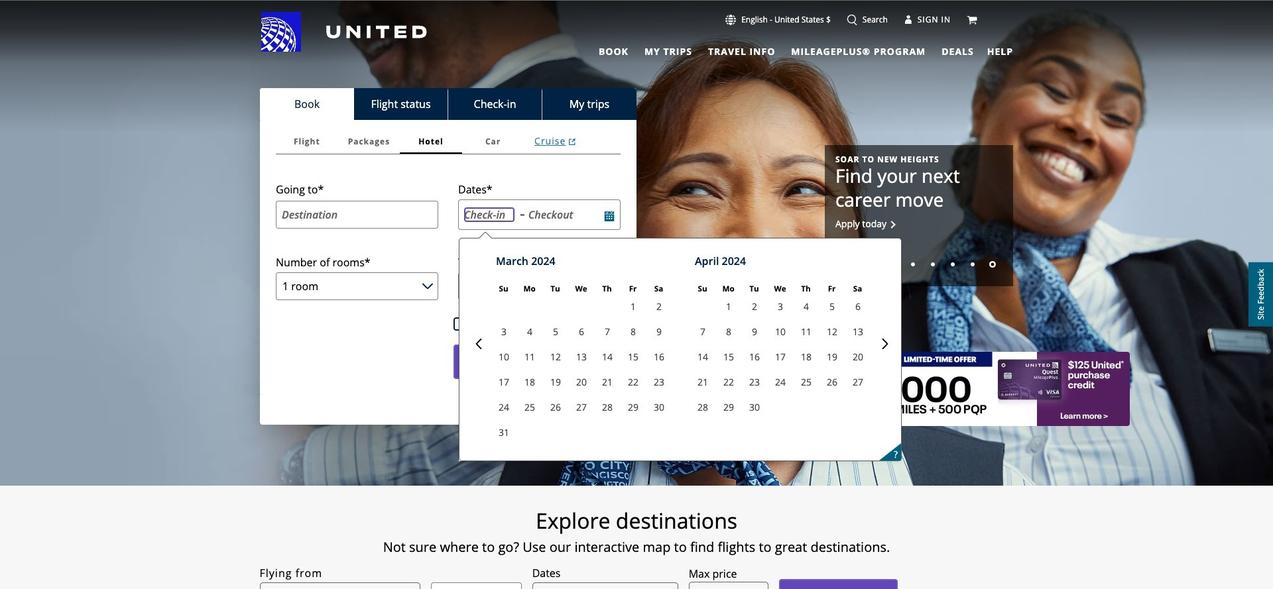 Task type: vqa. For each thing, say whether or not it's contained in the screenshot.
the top tab list
yes



Task type: locate. For each thing, give the bounding box(es) containing it.
move forward to switch to the next month. image
[[880, 339, 890, 350]]

main content
[[0, 1, 1273, 589]]

explore destinations element
[[184, 508, 1089, 534]]

calendar application
[[463, 239, 1273, 461]]

tab list
[[591, 40, 977, 60], [260, 88, 637, 120], [276, 129, 621, 154]]

1 vertical spatial tab list
[[260, 88, 637, 120]]

select number of rooms. element
[[276, 255, 370, 270]]

slide 6 of 6 image
[[989, 261, 996, 268]]

slide 4 of 6 image
[[951, 263, 955, 267]]

move backward to switch to the previous month. image
[[473, 339, 484, 350]]

navigation
[[0, 11, 1273, 60]]

slide 3 of 6 image
[[931, 263, 935, 267]]

None text field
[[689, 582, 768, 589]]

slide 5 of 6 image
[[971, 263, 975, 267]]

currently in english united states	$ enter to change image
[[726, 15, 736, 25]]



Task type: describe. For each thing, give the bounding box(es) containing it.
Destination text field
[[276, 201, 438, 229]]

united logo link to homepage image
[[261, 12, 427, 52]]

2 vertical spatial tab list
[[276, 129, 621, 154]]

Check-in text field
[[464, 208, 515, 222]]

view cart, click to view list of recently searched saved trips. image
[[967, 14, 977, 25]]

Checkout text field
[[528, 208, 605, 222]]

please enter the max price in the input text or tab to access the slider to set the max price. element
[[689, 566, 737, 582]]

slide 2 of 6 image
[[911, 263, 915, 267]]

flying from element
[[260, 566, 323, 582]]

not sure where to go? use our interactive map to find flights to great destinations. element
[[184, 540, 1089, 556]]

carousel buttons element
[[835, 252, 1003, 276]]

0 vertical spatial tab list
[[591, 40, 977, 60]]



